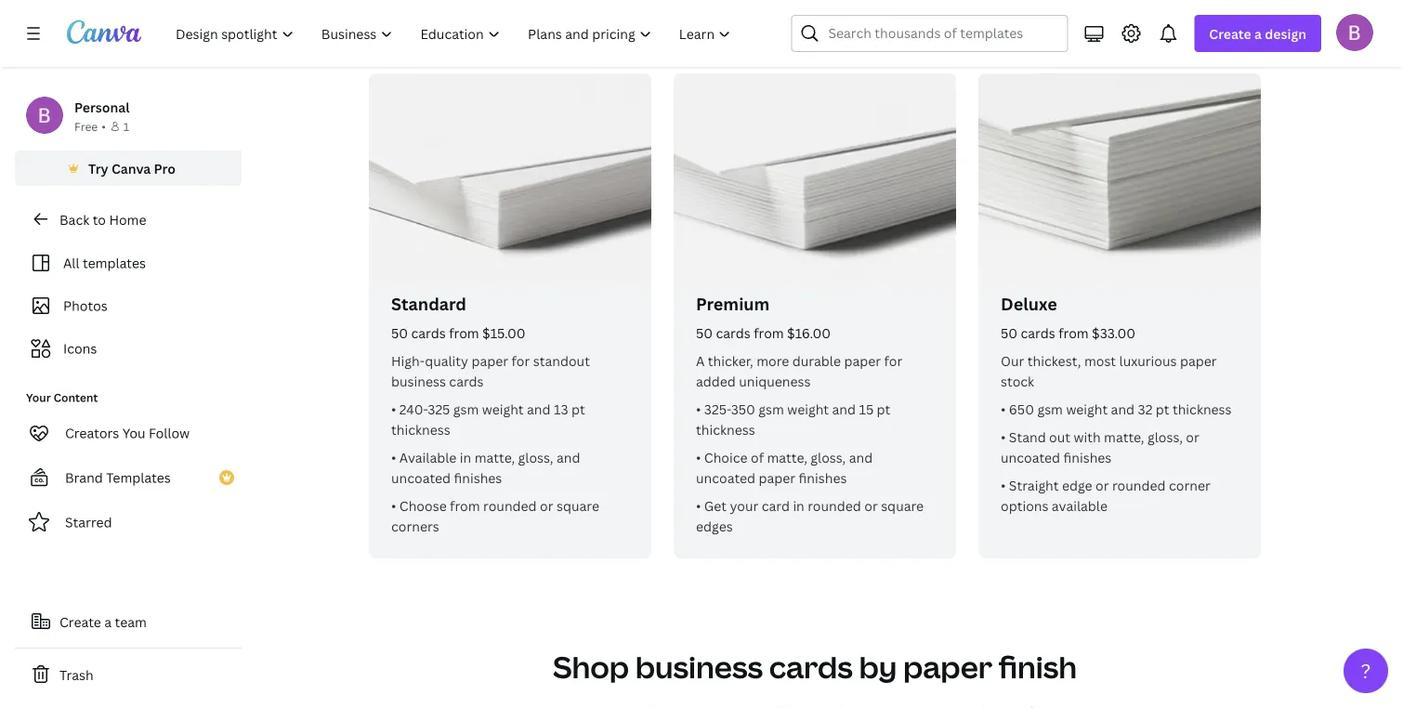 Task type: vqa. For each thing, say whether or not it's contained in the screenshot.
Create a design
yes



Task type: locate. For each thing, give the bounding box(es) containing it.
2 horizontal spatial thickness
[[1173, 400, 1232, 418]]

0 vertical spatial card
[[790, 0, 822, 17]]

0 horizontal spatial 50
[[391, 324, 408, 342]]

create left team
[[59, 613, 101, 631]]

from inside standard 50 cards from $15.00
[[449, 324, 479, 342]]

• inside • 240-325 gsm weight and 13 pt thickness
[[391, 400, 396, 418]]

• inside • straight edge or rounded corner options available
[[1001, 476, 1006, 494]]

and left order
[[592, 0, 619, 17]]

your right on
[[893, 0, 926, 17]]

0 horizontal spatial create
[[59, 613, 101, 631]]

brand templates
[[65, 469, 171, 487]]

friendly,
[[1031, 0, 1090, 17]]

creators you follow link
[[15, 414, 242, 452]]

with
[[1074, 428, 1101, 446]]

create
[[1209, 25, 1252, 42], [59, 613, 101, 631]]

pt inside • 240-325 gsm weight and 13 pt thickness
[[572, 400, 585, 418]]

1 pt from the left
[[572, 400, 585, 418]]

a for team
[[104, 613, 112, 631]]

0 vertical spatial in
[[460, 448, 471, 466]]

0 vertical spatial quality
[[762, 21, 812, 41]]

finishes down with
[[1064, 448, 1112, 466]]

3 weight from the left
[[1066, 400, 1108, 418]]

• get your card in rounded or square edges
[[696, 497, 924, 535]]

matte, down • 240-325 gsm weight and 13 pt thickness
[[475, 448, 515, 466]]

prints
[[825, 0, 868, 17]]

gloss, down "32"
[[1148, 428, 1183, 446]]

uncoated down available
[[391, 469, 451, 487]]

•
[[102, 118, 106, 134], [391, 400, 396, 418], [696, 400, 701, 418], [1001, 400, 1006, 418], [1001, 428, 1006, 446], [391, 448, 396, 466], [696, 448, 701, 466], [1001, 476, 1006, 494], [391, 497, 396, 514], [696, 497, 701, 514]]

a inside create a team button
[[104, 613, 112, 631]]

create left the design at the top
[[1209, 25, 1252, 42]]

0 horizontal spatial pt
[[572, 400, 585, 418]]

1 horizontal spatial quality
[[762, 21, 812, 41]]

gloss, down • 240-325 gsm weight and 13 pt thickness
[[518, 448, 553, 466]]

gsm inside • 240-325 gsm weight and 13 pt thickness
[[453, 400, 479, 418]]

cards for standard
[[411, 324, 446, 342]]

0 horizontal spatial finishes
[[454, 469, 502, 487]]

in inside • available in matte, gloss, and uncoated finishes
[[460, 448, 471, 466]]

top level navigation element
[[164, 15, 747, 52]]

pt for standard
[[572, 400, 585, 418]]

of inside the • choice of matte, gloss, and uncoated paper finishes
[[751, 448, 764, 466]]

1 horizontal spatial of
[[981, 0, 996, 17]]

0 horizontal spatial a
[[104, 613, 112, 631]]

thickness inside • 240-325 gsm weight and 13 pt thickness
[[391, 421, 450, 438]]

• up options
[[1001, 476, 1006, 494]]

paper down $15.00
[[472, 352, 508, 369]]

personal
[[74, 98, 130, 116]]

gloss, inside the • choice of matte, gloss, and uncoated paper finishes
[[811, 448, 846, 466]]

50 for premium
[[696, 324, 713, 342]]

2 horizontal spatial matte,
[[1104, 428, 1145, 446]]

create inside button
[[59, 613, 101, 631]]

your inside • get your card in rounded or square edges
[[730, 497, 759, 514]]

• left 325-
[[696, 400, 701, 418]]

your content
[[26, 390, 98, 405]]

0 vertical spatial a
[[1255, 25, 1262, 42]]

1 horizontal spatial 50
[[696, 324, 713, 342]]

thickness down 325-
[[696, 421, 755, 438]]

weight inside • 325-350 gsm weight and 15 pt thickness
[[787, 400, 829, 418]]

standout
[[533, 352, 590, 369]]

• inside • choose from rounded or square corners
[[391, 497, 396, 514]]

finishes inside the • choice of matte, gloss, and uncoated paper finishes
[[799, 469, 847, 487]]

• available in matte, gloss, and uncoated finishes
[[391, 448, 580, 487]]

from inside • choose from rounded or square corners
[[450, 497, 480, 514]]

pt right 13 at the left
[[572, 400, 585, 418]]

0 horizontal spatial in
[[460, 448, 471, 466]]

• stand out with matte, gloss, or uncoated finishes
[[1001, 428, 1200, 466]]

and inside • available in matte, gloss, and uncoated finishes
[[557, 448, 580, 466]]

3 50 from the left
[[1001, 324, 1018, 342]]

1 horizontal spatial create
[[1209, 25, 1252, 42]]

gsm inside • 325-350 gsm weight and 15 pt thickness
[[759, 400, 784, 418]]

from left $15.00
[[449, 324, 479, 342]]

in down the • choice of matte, gloss, and uncoated paper finishes
[[793, 497, 805, 514]]

2 weight from the left
[[787, 400, 829, 418]]

uncoated for standard
[[391, 469, 451, 487]]

gsm for premium
[[759, 400, 784, 418]]

$16.00
[[787, 324, 831, 342]]

trash
[[59, 666, 94, 684]]

0 horizontal spatial gsm
[[453, 400, 479, 418]]

quality
[[762, 21, 812, 41], [425, 352, 468, 369]]

thickness inside • 325-350 gsm weight and 15 pt thickness
[[696, 421, 755, 438]]

• left 650
[[1001, 400, 1006, 418]]

paper inside 'design and order custom business card prints on your choice of eco-friendly, high-quality paper stock.'
[[816, 21, 858, 41]]

try
[[88, 159, 108, 177]]

• inside • get your card in rounded or square edges
[[696, 497, 701, 514]]

1 vertical spatial business
[[391, 372, 446, 390]]

and for • choice of matte, gloss, and uncoated paper finishes
[[849, 448, 873, 466]]

stock
[[1001, 372, 1034, 390]]

• left get at the right
[[696, 497, 701, 514]]

card
[[790, 0, 822, 17], [762, 497, 790, 514]]

0 horizontal spatial your
[[730, 497, 759, 514]]

thickness for premium
[[696, 421, 755, 438]]

create for create a design
[[1209, 25, 1252, 42]]

starred
[[65, 513, 112, 531]]

2 50 from the left
[[696, 324, 713, 342]]

2 horizontal spatial pt
[[1156, 400, 1170, 418]]

2 for from the left
[[884, 352, 903, 369]]

• left 240-
[[391, 400, 396, 418]]

1 50 from the left
[[391, 324, 408, 342]]

gloss, for premium
[[811, 448, 846, 466]]

1 horizontal spatial a
[[1255, 25, 1262, 42]]

weight down a thicker, more durable paper for added uniqueness
[[787, 400, 829, 418]]

rounded
[[1112, 476, 1166, 494], [483, 497, 537, 514], [808, 497, 861, 514]]

0 horizontal spatial for
[[512, 352, 530, 369]]

rounded down the • choice of matte, gloss, and uncoated paper finishes
[[808, 497, 861, 514]]

of right "choice" at the right
[[751, 448, 764, 466]]

from for premium
[[754, 324, 784, 342]]

cards down standard at the top of the page
[[411, 324, 446, 342]]

weight up with
[[1066, 400, 1108, 418]]

1 horizontal spatial gloss,
[[811, 448, 846, 466]]

Search search field
[[828, 16, 1056, 51]]

a inside "create a design" dropdown button
[[1255, 25, 1262, 42]]

32
[[1138, 400, 1153, 418]]

paper inside our thickest, most luxurious paper stock
[[1180, 352, 1217, 369]]

from up thickest,
[[1059, 324, 1089, 342]]

1 horizontal spatial for
[[884, 352, 903, 369]]

thickness for standard
[[391, 421, 450, 438]]

• left stand
[[1001, 428, 1006, 446]]

thickness down 240-
[[391, 421, 450, 438]]

50 for deluxe
[[1001, 324, 1018, 342]]

2 square from the left
[[881, 497, 924, 514]]

1 vertical spatial create
[[59, 613, 101, 631]]

our thickest, most luxurious paper stock
[[1001, 352, 1217, 390]]

gloss, inside • stand out with matte, gloss, or uncoated finishes
[[1148, 428, 1183, 446]]

1 vertical spatial of
[[751, 448, 764, 466]]

2 horizontal spatial gloss,
[[1148, 428, 1183, 446]]

cards for deluxe
[[1021, 324, 1055, 342]]

50 for standard
[[391, 324, 408, 342]]

for inside a thicker, more durable paper for added uniqueness
[[884, 352, 903, 369]]

card left prints
[[790, 0, 822, 17]]

gsm right 650
[[1038, 400, 1063, 418]]

uncoated inside the • choice of matte, gloss, and uncoated paper finishes
[[696, 469, 756, 487]]

create inside dropdown button
[[1209, 25, 1252, 42]]

2 horizontal spatial finishes
[[1064, 448, 1112, 466]]

1 vertical spatial card
[[762, 497, 790, 514]]

paper right luxurious
[[1180, 352, 1217, 369]]

business
[[723, 0, 786, 17], [391, 372, 446, 390], [635, 647, 763, 687]]

0 vertical spatial create
[[1209, 25, 1252, 42]]

1 vertical spatial quality
[[425, 352, 468, 369]]

cards inside standard 50 cards from $15.00
[[411, 324, 446, 342]]

0 vertical spatial of
[[981, 0, 996, 17]]

standard image
[[369, 73, 651, 285]]

for inside high-quality paper for standout business cards
[[512, 352, 530, 369]]

edges
[[696, 517, 733, 535]]

• inside • available in matte, gloss, and uncoated finishes
[[391, 448, 396, 466]]

thickness right "32"
[[1173, 400, 1232, 418]]

0 horizontal spatial weight
[[482, 400, 524, 418]]

and left 13 at the left
[[527, 400, 551, 418]]

from for standard
[[449, 324, 479, 342]]

• for • choice of matte, gloss, and uncoated paper finishes
[[696, 448, 701, 466]]

$33.00
[[1092, 324, 1136, 342]]

0 horizontal spatial of
[[751, 448, 764, 466]]

1 gsm from the left
[[453, 400, 479, 418]]

or
[[1186, 428, 1200, 446], [1096, 476, 1109, 494], [540, 497, 553, 514], [865, 497, 878, 514]]

back
[[59, 211, 89, 228]]

choice
[[930, 0, 977, 17]]

1 horizontal spatial uncoated
[[696, 469, 756, 487]]

matte, down • 650 gsm weight and 32 pt thickness
[[1104, 428, 1145, 446]]

cards inside deluxe 50 cards from $33.00
[[1021, 324, 1055, 342]]

2 horizontal spatial 50
[[1001, 324, 1018, 342]]

rounded inside • choose from rounded or square corners
[[483, 497, 537, 514]]

free
[[74, 118, 98, 134]]

corner
[[1169, 476, 1211, 494]]

paper right 'durable'
[[844, 352, 881, 369]]

50 up 'high-'
[[391, 324, 408, 342]]

finish
[[999, 647, 1077, 687]]

high-
[[391, 352, 425, 369]]

• inside • stand out with matte, gloss, or uncoated finishes
[[1001, 428, 1006, 446]]

cards down deluxe
[[1021, 324, 1055, 342]]

from
[[449, 324, 479, 342], [754, 324, 784, 342], [1059, 324, 1089, 342], [450, 497, 480, 514]]

by
[[859, 647, 897, 687]]

weight down high-quality paper for standout business cards at the left
[[482, 400, 524, 418]]

1 horizontal spatial square
[[881, 497, 924, 514]]

13
[[554, 400, 568, 418]]

matte, inside • stand out with matte, gloss, or uncoated finishes
[[1104, 428, 1145, 446]]

0 vertical spatial your
[[893, 0, 926, 17]]

card down the • choice of matte, gloss, and uncoated paper finishes
[[762, 497, 790, 514]]

uncoated down stand
[[1001, 448, 1060, 466]]

1 vertical spatial in
[[793, 497, 805, 514]]

50 inside standard 50 cards from $15.00
[[391, 324, 408, 342]]

0 vertical spatial business
[[723, 0, 786, 17]]

your inside 'design and order custom business card prints on your choice of eco-friendly, high-quality paper stock.'
[[893, 0, 926, 17]]

• left choose
[[391, 497, 396, 514]]

and down 13 at the left
[[557, 448, 580, 466]]

• for • straight edge or rounded corner options available
[[1001, 476, 1006, 494]]

or inside • stand out with matte, gloss, or uncoated finishes
[[1186, 428, 1200, 446]]

finishes
[[1064, 448, 1112, 466], [454, 469, 502, 487], [799, 469, 847, 487]]

our
[[1001, 352, 1024, 369]]

a left the design at the top
[[1255, 25, 1262, 42]]

starred link
[[15, 504, 242, 541]]

1 vertical spatial a
[[104, 613, 112, 631]]

cards
[[411, 324, 446, 342], [716, 324, 751, 342], [1021, 324, 1055, 342], [449, 372, 484, 390], [769, 647, 853, 687]]

from inside premium 50 cards from $16.00
[[754, 324, 784, 342]]

and left "32"
[[1111, 400, 1135, 418]]

a
[[1255, 25, 1262, 42], [104, 613, 112, 631]]

and inside • 240-325 gsm weight and 13 pt thickness
[[527, 400, 551, 418]]

• inside the • choice of matte, gloss, and uncoated paper finishes
[[696, 448, 701, 466]]

325-
[[704, 400, 731, 418]]

paper down prints
[[816, 21, 858, 41]]

0 horizontal spatial rounded
[[483, 497, 537, 514]]

uncoated inside • available in matte, gloss, and uncoated finishes
[[391, 469, 451, 487]]

50 inside deluxe 50 cards from $33.00
[[1001, 324, 1018, 342]]

and down 15
[[849, 448, 873, 466]]

cards up thicker,
[[716, 324, 751, 342]]

all templates link
[[26, 245, 230, 281]]

1 horizontal spatial matte,
[[767, 448, 808, 466]]

a
[[696, 352, 705, 369]]

matte,
[[1104, 428, 1145, 446], [475, 448, 515, 466], [767, 448, 808, 466]]

in
[[460, 448, 471, 466], [793, 497, 805, 514]]

50 up our
[[1001, 324, 1018, 342]]

2 horizontal spatial weight
[[1066, 400, 1108, 418]]

you
[[122, 424, 146, 442]]

1 horizontal spatial pt
[[877, 400, 891, 418]]

uncoated down "choice" at the right
[[696, 469, 756, 487]]

gloss, inside • available in matte, gloss, and uncoated finishes
[[518, 448, 553, 466]]

1 weight from the left
[[482, 400, 524, 418]]

cards left by
[[769, 647, 853, 687]]

cards inside premium 50 cards from $16.00
[[716, 324, 751, 342]]

shop business cards by paper finish
[[553, 647, 1077, 687]]

matte, inside the • choice of matte, gloss, and uncoated paper finishes
[[767, 448, 808, 466]]

0 horizontal spatial quality
[[425, 352, 468, 369]]

finishes up • get your card in rounded or square edges
[[799, 469, 847, 487]]

create a team
[[59, 613, 147, 631]]

for down $15.00
[[512, 352, 530, 369]]

square
[[557, 497, 599, 514], [881, 497, 924, 514]]

design and order custom business card prints on your choice of eco-friendly, high-quality paper stock.
[[540, 0, 1090, 41]]

your
[[893, 0, 926, 17], [730, 497, 759, 514]]

finishes inside • stand out with matte, gloss, or uncoated finishes
[[1064, 448, 1112, 466]]

finishes up • choose from rounded or square corners
[[454, 469, 502, 487]]

2 horizontal spatial gsm
[[1038, 400, 1063, 418]]

and
[[592, 0, 619, 17], [527, 400, 551, 418], [832, 400, 856, 418], [1111, 400, 1135, 418], [557, 448, 580, 466], [849, 448, 873, 466]]

templates
[[106, 469, 171, 487]]

0 horizontal spatial gloss,
[[518, 448, 553, 466]]

1 horizontal spatial your
[[893, 0, 926, 17]]

pt right 15
[[877, 400, 891, 418]]

1 horizontal spatial rounded
[[808, 497, 861, 514]]

paper inside high-quality paper for standout business cards
[[472, 352, 508, 369]]

1 horizontal spatial thickness
[[696, 421, 755, 438]]

stand
[[1009, 428, 1046, 446]]

from right choose
[[450, 497, 480, 514]]

your right get at the right
[[730, 497, 759, 514]]

deluxe image
[[979, 73, 1261, 285]]

1 horizontal spatial finishes
[[799, 469, 847, 487]]

paper inside the • choice of matte, gloss, and uncoated paper finishes
[[759, 469, 796, 487]]

finishes inside • available in matte, gloss, and uncoated finishes
[[454, 469, 502, 487]]

None search field
[[791, 15, 1068, 52]]

design
[[1265, 25, 1307, 42]]

gsm down uniqueness
[[759, 400, 784, 418]]

• left "choice" at the right
[[696, 448, 701, 466]]

paper up • get your card in rounded or square edges
[[759, 469, 796, 487]]

pt right "32"
[[1156, 400, 1170, 418]]

rounded inside • get your card in rounded or square edges
[[808, 497, 861, 514]]

0 horizontal spatial uncoated
[[391, 469, 451, 487]]

50
[[391, 324, 408, 342], [696, 324, 713, 342], [1001, 324, 1018, 342]]

or inside • straight edge or rounded corner options available
[[1096, 476, 1109, 494]]

cards for premium
[[716, 324, 751, 342]]

matte, down • 325-350 gsm weight and 15 pt thickness
[[767, 448, 808, 466]]

pt inside • 325-350 gsm weight and 15 pt thickness
[[877, 400, 891, 418]]

paper inside a thicker, more durable paper for added uniqueness
[[844, 352, 881, 369]]

and inside the • choice of matte, gloss, and uncoated paper finishes
[[849, 448, 873, 466]]

1 vertical spatial your
[[730, 497, 759, 514]]

and left 15
[[832, 400, 856, 418]]

2 horizontal spatial uncoated
[[1001, 448, 1060, 466]]

1 horizontal spatial in
[[793, 497, 805, 514]]

2 horizontal spatial rounded
[[1112, 476, 1166, 494]]

• for • 650 gsm weight and 32 pt thickness
[[1001, 400, 1006, 418]]

1 square from the left
[[557, 497, 599, 514]]

from up more
[[754, 324, 784, 342]]

create for create a team
[[59, 613, 101, 631]]

weight inside • 240-325 gsm weight and 13 pt thickness
[[482, 400, 524, 418]]

a for design
[[1255, 25, 1262, 42]]

weight for standard
[[482, 400, 524, 418]]

2 pt from the left
[[877, 400, 891, 418]]

card inside • get your card in rounded or square edges
[[762, 497, 790, 514]]

bob builder image
[[1336, 14, 1374, 51]]

cards up 325
[[449, 372, 484, 390]]

and inside • 325-350 gsm weight and 15 pt thickness
[[832, 400, 856, 418]]

gsm right 325
[[453, 400, 479, 418]]

2 gsm from the left
[[759, 400, 784, 418]]

1 horizontal spatial gsm
[[759, 400, 784, 418]]

matte, inside • available in matte, gloss, and uncoated finishes
[[475, 448, 515, 466]]

get
[[704, 497, 727, 514]]

a left team
[[104, 613, 112, 631]]

and for • available in matte, gloss, and uncoated finishes
[[557, 448, 580, 466]]

• left available
[[391, 448, 396, 466]]

0 horizontal spatial thickness
[[391, 421, 450, 438]]

of left "eco-" in the right top of the page
[[981, 0, 996, 17]]

business inside 'design and order custom business card prints on your choice of eco-friendly, high-quality paper stock.'
[[723, 0, 786, 17]]

1 horizontal spatial weight
[[787, 400, 829, 418]]

50 up 'a'
[[696, 324, 713, 342]]

from inside deluxe 50 cards from $33.00
[[1059, 324, 1089, 342]]

rounded down • available in matte, gloss, and uncoated finishes
[[483, 497, 537, 514]]

for right 'durable'
[[884, 352, 903, 369]]

in right available
[[460, 448, 471, 466]]

1 for from the left
[[512, 352, 530, 369]]

rounded left corner
[[1112, 476, 1166, 494]]

gloss, down • 325-350 gsm weight and 15 pt thickness
[[811, 448, 846, 466]]

50 inside premium 50 cards from $16.00
[[696, 324, 713, 342]]

• inside • 325-350 gsm weight and 15 pt thickness
[[696, 400, 701, 418]]

0 horizontal spatial matte,
[[475, 448, 515, 466]]

0 horizontal spatial square
[[557, 497, 599, 514]]



Task type: describe. For each thing, give the bounding box(es) containing it.
15
[[859, 400, 874, 418]]

350
[[731, 400, 755, 418]]

brand
[[65, 469, 103, 487]]

to
[[93, 211, 106, 228]]

choose
[[399, 497, 447, 514]]

• straight edge or rounded corner options available
[[1001, 476, 1211, 514]]

team
[[115, 613, 147, 631]]

creators
[[65, 424, 119, 442]]

all
[[63, 254, 79, 272]]

1
[[123, 118, 129, 134]]

and for • 325-350 gsm weight and 15 pt thickness
[[832, 400, 856, 418]]

create a design button
[[1195, 15, 1322, 52]]

canva
[[112, 159, 151, 177]]

matte, for standard
[[475, 448, 515, 466]]

• for • stand out with matte, gloss, or uncoated finishes
[[1001, 428, 1006, 446]]

square inside • choose from rounded or square corners
[[557, 497, 599, 514]]

out
[[1049, 428, 1071, 446]]

order
[[623, 0, 663, 17]]

cards inside high-quality paper for standout business cards
[[449, 372, 484, 390]]

design
[[540, 0, 589, 17]]

finishes for deluxe
[[1064, 448, 1112, 466]]

from for deluxe
[[1059, 324, 1089, 342]]

3 gsm from the left
[[1038, 400, 1063, 418]]

content
[[54, 390, 98, 405]]

• for • choose from rounded or square corners
[[391, 497, 396, 514]]

matte, for premium
[[767, 448, 808, 466]]

$15.00
[[482, 324, 526, 342]]

• for • 240-325 gsm weight and 13 pt thickness
[[391, 400, 396, 418]]

back to home link
[[15, 201, 242, 238]]

try canva pro button
[[15, 151, 242, 186]]

or inside • get your card in rounded or square edges
[[865, 497, 878, 514]]

card inside 'design and order custom business card prints on your choice of eco-friendly, high-quality paper stock.'
[[790, 0, 822, 17]]

cards for shop
[[769, 647, 853, 687]]

try canva pro
[[88, 159, 176, 177]]

choice
[[704, 448, 748, 466]]

your
[[26, 390, 51, 405]]

icons
[[63, 340, 97, 357]]

available
[[1052, 497, 1108, 514]]

of inside 'design and order custom business card prints on your choice of eco-friendly, high-quality paper stock.'
[[981, 0, 996, 17]]

? button
[[1344, 649, 1388, 693]]

durable
[[793, 352, 841, 369]]

325
[[428, 400, 450, 418]]

pt for premium
[[877, 400, 891, 418]]

• for • available in matte, gloss, and uncoated finishes
[[391, 448, 396, 466]]

uncoated inside • stand out with matte, gloss, or uncoated finishes
[[1001, 448, 1060, 466]]

• 325-350 gsm weight and 15 pt thickness
[[696, 400, 891, 438]]

premium image
[[674, 73, 956, 285]]

on
[[871, 0, 890, 17]]

paper right by
[[903, 647, 993, 687]]

most
[[1084, 352, 1116, 369]]

available
[[399, 448, 457, 466]]

weight for premium
[[787, 400, 829, 418]]

uncoated for premium
[[696, 469, 756, 487]]

home
[[109, 211, 146, 228]]

rounded inside • straight edge or rounded corner options available
[[1112, 476, 1166, 494]]

gloss, for standard
[[518, 448, 553, 466]]

a thicker, more durable paper for added uniqueness
[[696, 352, 903, 390]]

premium 50 cards from $16.00
[[696, 292, 831, 342]]

templates
[[83, 254, 146, 272]]

and inside 'design and order custom business card prints on your choice of eco-friendly, high-quality paper stock.'
[[592, 0, 619, 17]]

or inside • choose from rounded or square corners
[[540, 497, 553, 514]]

options
[[1001, 497, 1049, 514]]

• right the free
[[102, 118, 106, 134]]

thicker,
[[708, 352, 753, 369]]

and for • 240-325 gsm weight and 13 pt thickness
[[527, 400, 551, 418]]

standard 50 cards from $15.00
[[391, 292, 526, 342]]

custom
[[666, 0, 720, 17]]

high-
[[726, 21, 762, 41]]

brand templates link
[[15, 459, 242, 496]]

650
[[1009, 400, 1034, 418]]

stock.
[[862, 21, 904, 41]]

high-quality paper for standout business cards
[[391, 352, 590, 390]]

3 pt from the left
[[1156, 400, 1170, 418]]

quality inside high-quality paper for standout business cards
[[425, 352, 468, 369]]

240-
[[399, 400, 428, 418]]

in inside • get your card in rounded or square edges
[[793, 497, 805, 514]]

• for • 325-350 gsm weight and 15 pt thickness
[[696, 400, 701, 418]]

uniqueness
[[739, 372, 811, 390]]

added
[[696, 372, 736, 390]]

create a design
[[1209, 25, 1307, 42]]

all templates
[[63, 254, 146, 272]]

create a team button
[[15, 603, 242, 640]]

trash link
[[15, 656, 242, 693]]

• for • get your card in rounded or square edges
[[696, 497, 701, 514]]

back to home
[[59, 211, 146, 228]]

gsm for standard
[[453, 400, 479, 418]]

shop
[[553, 647, 629, 687]]

photos link
[[26, 288, 230, 323]]

business inside high-quality paper for standout business cards
[[391, 372, 446, 390]]

?
[[1361, 658, 1371, 684]]

square inside • get your card in rounded or square edges
[[881, 497, 924, 514]]

straight
[[1009, 476, 1059, 494]]

deluxe 50 cards from $33.00
[[1001, 292, 1136, 342]]

eco-
[[999, 0, 1031, 17]]

free •
[[74, 118, 106, 134]]

finishes for premium
[[799, 469, 847, 487]]

• 240-325 gsm weight and 13 pt thickness
[[391, 400, 585, 438]]

pro
[[154, 159, 176, 177]]

standard
[[391, 292, 467, 315]]

quality inside 'design and order custom business card prints on your choice of eco-friendly, high-quality paper stock.'
[[762, 21, 812, 41]]

2 vertical spatial business
[[635, 647, 763, 687]]

luxurious
[[1119, 352, 1177, 369]]

premium
[[696, 292, 770, 315]]

thickest,
[[1028, 352, 1081, 369]]

• choose from rounded or square corners
[[391, 497, 599, 535]]

more
[[757, 352, 789, 369]]

follow
[[149, 424, 190, 442]]

icons link
[[26, 331, 230, 366]]

deluxe
[[1001, 292, 1057, 315]]

corners
[[391, 517, 439, 535]]



